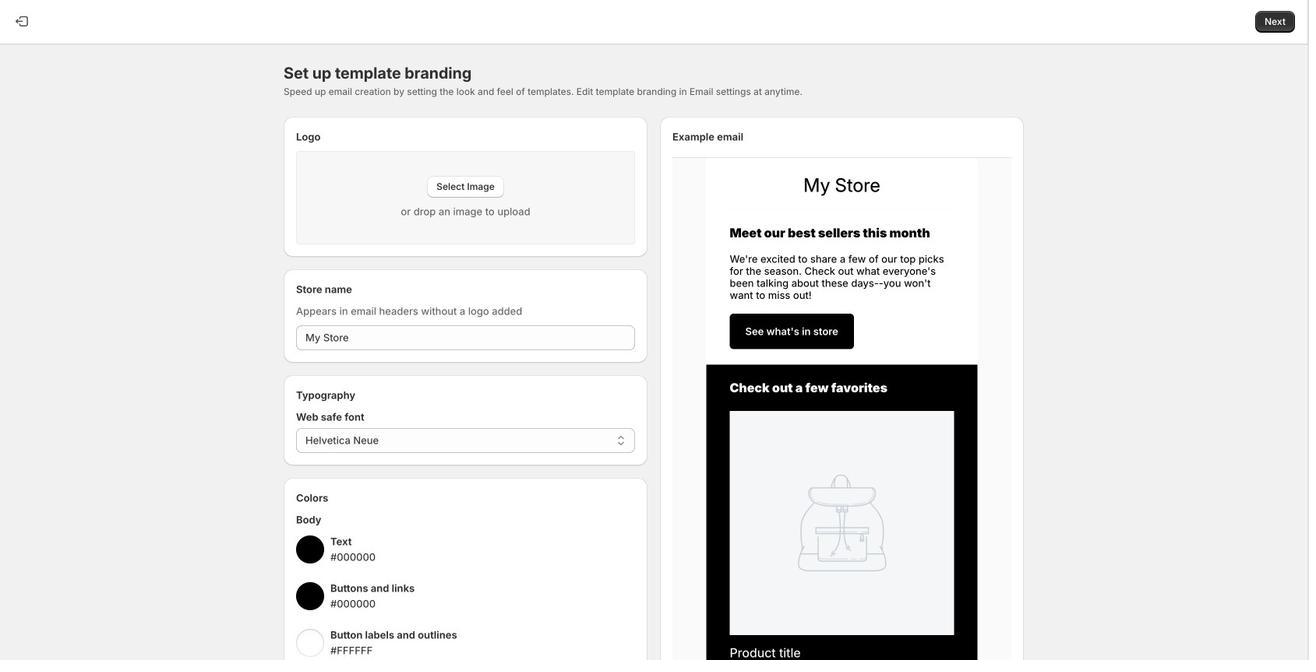 Task type: vqa. For each thing, say whether or not it's contained in the screenshot.
"Analytics"
no



Task type: locate. For each thing, give the bounding box(es) containing it.
fullscreen dialog
[[0, 0, 1308, 661]]



